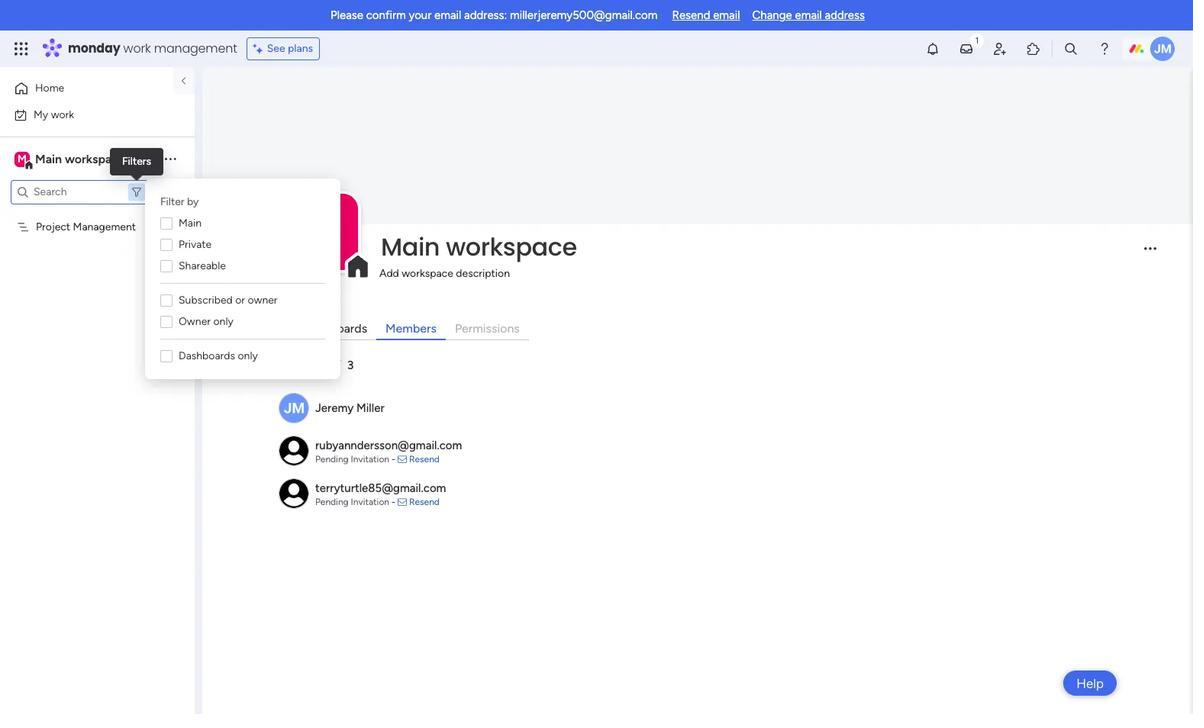 Task type: locate. For each thing, give the bounding box(es) containing it.
home
[[35, 82, 64, 95]]

2 email from the left
[[713, 8, 740, 22]]

help
[[1077, 676, 1104, 691]]

envelope o image
[[398, 455, 407, 464], [398, 498, 407, 507]]

by
[[187, 195, 199, 208]]

recent boards
[[288, 321, 367, 336]]

resend link down the terryturtle85@gmail.com link
[[409, 497, 440, 508]]

email right change
[[795, 8, 822, 22]]

filter
[[160, 195, 184, 208]]

inbox image
[[959, 41, 974, 57]]

pending down jeremy
[[315, 454, 349, 465]]

only down subscribed or owner
[[213, 315, 234, 328]]

2 envelope o image from the top
[[398, 498, 407, 507]]

project
[[36, 220, 70, 233]]

permissions
[[455, 321, 520, 336]]

search everything image
[[1064, 41, 1079, 57]]

0 horizontal spatial main
[[35, 152, 62, 166]]

0 vertical spatial invitation
[[351, 454, 389, 465]]

1 vertical spatial workspace
[[446, 230, 577, 264]]

1 vertical spatial resend
[[409, 454, 440, 465]]

1 vertical spatial work
[[51, 108, 74, 121]]

1 resend link from the top
[[409, 454, 440, 465]]

1 vertical spatial envelope o image
[[398, 498, 407, 507]]

boards
[[330, 321, 367, 336]]

workspace
[[65, 152, 125, 166], [446, 230, 577, 264], [402, 267, 453, 280]]

1 envelope o image from the top
[[398, 455, 407, 464]]

main workspace
[[35, 152, 125, 166], [381, 230, 577, 264]]

only for owner only
[[213, 315, 234, 328]]

1 vertical spatial resend link
[[409, 497, 440, 508]]

0 vertical spatial work
[[123, 40, 151, 57]]

work
[[123, 40, 151, 57], [51, 108, 74, 121]]

0 vertical spatial -
[[392, 454, 396, 465]]

2 pending invitation - from the top
[[315, 497, 398, 508]]

jeremy miller image
[[1151, 37, 1175, 61]]

change email address
[[753, 8, 865, 22]]

pending down the terryturtle85@gmail.com link
[[315, 497, 349, 508]]

1 horizontal spatial work
[[123, 40, 151, 57]]

2 - from the top
[[392, 497, 396, 508]]

1 vertical spatial -
[[392, 497, 396, 508]]

workspace up description
[[446, 230, 577, 264]]

workspace selection element
[[15, 150, 128, 170]]

main workspace inside workspace selection element
[[35, 152, 125, 166]]

work right monday
[[123, 40, 151, 57]]

email left change
[[713, 8, 740, 22]]

main down by
[[179, 217, 202, 230]]

filters element
[[151, 185, 334, 373]]

rubyanndersson@gmail.com
[[315, 439, 462, 453]]

2 horizontal spatial email
[[795, 8, 822, 22]]

address
[[825, 8, 865, 22]]

filter by
[[160, 195, 199, 208]]

main workspace up description
[[381, 230, 577, 264]]

pending
[[315, 454, 349, 465], [315, 497, 349, 508]]

see plans button
[[246, 37, 320, 60]]

1 horizontal spatial email
[[713, 8, 740, 22]]

only right dashboards
[[238, 350, 258, 363]]

jeremy miller link
[[315, 401, 385, 415]]

resend email
[[672, 8, 740, 22]]

private
[[179, 238, 212, 251]]

dashboards
[[179, 350, 235, 363]]

workspace right add
[[402, 267, 453, 280]]

my work
[[34, 108, 74, 121]]

m
[[18, 152, 27, 165]]

0 vertical spatial resend
[[672, 8, 710, 22]]

workspace up search in workspace field in the top of the page
[[65, 152, 125, 166]]

- down rubyanndersson@gmail.com link
[[392, 454, 396, 465]]

0 vertical spatial main workspace
[[35, 152, 125, 166]]

envelope o image down the terryturtle85@gmail.com link
[[398, 498, 407, 507]]

1 vertical spatial main workspace
[[381, 230, 577, 264]]

0 horizontal spatial email
[[434, 8, 461, 22]]

1 pending from the top
[[315, 454, 349, 465]]

main up add
[[381, 230, 440, 264]]

add workspace description
[[379, 267, 510, 280]]

option
[[0, 213, 195, 216]]

only
[[213, 315, 234, 328], [238, 350, 258, 363]]

1 vertical spatial pending
[[315, 497, 349, 508]]

1 vertical spatial only
[[238, 350, 258, 363]]

pending invitation - down the terryturtle85@gmail.com link
[[315, 497, 398, 508]]

work right 'my'
[[51, 108, 74, 121]]

jeremy
[[315, 401, 354, 415]]

2 pending from the top
[[315, 497, 349, 508]]

0 vertical spatial envelope o image
[[398, 455, 407, 464]]

work inside button
[[51, 108, 74, 121]]

resend for rubyanndersson@gmail.com
[[409, 454, 440, 465]]

invitation
[[351, 454, 389, 465], [351, 497, 389, 508]]

2 invitation from the top
[[351, 497, 389, 508]]

0 horizontal spatial work
[[51, 108, 74, 121]]

resend link for rubyanndersson@gmail.com
[[409, 454, 440, 465]]

pending invitation - down rubyanndersson@gmail.com link
[[315, 454, 398, 465]]

0 horizontal spatial only
[[213, 315, 234, 328]]

address:
[[464, 8, 507, 22]]

resend link
[[409, 454, 440, 465], [409, 497, 440, 508]]

resend
[[672, 8, 710, 22], [409, 454, 440, 465], [409, 497, 440, 508]]

confirm
[[366, 8, 406, 22]]

pending invitation -
[[315, 454, 398, 465], [315, 497, 398, 508]]

email
[[434, 8, 461, 22], [713, 8, 740, 22], [795, 8, 822, 22]]

0 vertical spatial workspace
[[65, 152, 125, 166]]

1 pending invitation - from the top
[[315, 454, 398, 465]]

envelope o image down rubyanndersson@gmail.com link
[[398, 455, 407, 464]]

email right "your"
[[434, 8, 461, 22]]

owner
[[248, 294, 278, 307]]

resend email link
[[672, 8, 740, 22]]

1 vertical spatial invitation
[[351, 497, 389, 508]]

1 horizontal spatial only
[[238, 350, 258, 363]]

1 - from the top
[[392, 454, 396, 465]]

project management
[[36, 220, 136, 233]]

resend link down rubyanndersson@gmail.com link
[[409, 454, 440, 465]]

- for rubyanndersson@gmail.com
[[392, 454, 396, 465]]

0 vertical spatial pending invitation -
[[315, 454, 398, 465]]

1 horizontal spatial main workspace
[[381, 230, 577, 264]]

1 invitation from the top
[[351, 454, 389, 465]]

invitation down the terryturtle85@gmail.com link
[[351, 497, 389, 508]]

notifications image
[[925, 41, 941, 57]]

0 horizontal spatial main workspace
[[35, 152, 125, 166]]

0 vertical spatial only
[[213, 315, 234, 328]]

1 horizontal spatial main
[[179, 217, 202, 230]]

main workspace up search in workspace field in the top of the page
[[35, 152, 125, 166]]

main
[[35, 152, 62, 166], [179, 217, 202, 230], [381, 230, 440, 264]]

envelope o image for rubyanndersson@gmail.com
[[398, 455, 407, 464]]

work for my
[[51, 108, 74, 121]]

home button
[[9, 76, 164, 101]]

-
[[392, 454, 396, 465], [392, 497, 396, 508]]

1 vertical spatial pending invitation -
[[315, 497, 398, 508]]

2 resend link from the top
[[409, 497, 440, 508]]

select product image
[[14, 41, 29, 57]]

0 vertical spatial resend link
[[409, 454, 440, 465]]

email for resend email
[[713, 8, 740, 22]]

3 email from the left
[[795, 8, 822, 22]]

invite members image
[[993, 41, 1008, 57]]

2 vertical spatial resend
[[409, 497, 440, 508]]

0 vertical spatial pending
[[315, 454, 349, 465]]

- down the terryturtle85@gmail.com link
[[392, 497, 396, 508]]

invitation down rubyanndersson@gmail.com link
[[351, 454, 389, 465]]

main right workspace icon
[[35, 152, 62, 166]]

recent
[[288, 321, 327, 336]]



Task type: describe. For each thing, give the bounding box(es) containing it.
add
[[379, 267, 399, 280]]

Main workspace field
[[377, 230, 1132, 264]]

please confirm your email address: millerjeremy500@gmail.com
[[331, 8, 658, 22]]

only for dashboards only
[[238, 350, 258, 363]]

members
[[386, 321, 437, 336]]

terryturtle85@gmail.com
[[315, 482, 446, 495]]

monday work management
[[68, 40, 237, 57]]

or
[[235, 294, 245, 307]]

see
[[267, 42, 285, 55]]

project management list box
[[0, 211, 195, 446]]

work for monday
[[123, 40, 151, 57]]

1 email from the left
[[434, 8, 461, 22]]

management
[[73, 220, 136, 233]]

main inside workspace selection element
[[35, 152, 62, 166]]

1 image
[[970, 31, 984, 48]]

v2 ellipsis image
[[1145, 248, 1157, 261]]

jeremy miller
[[315, 401, 385, 415]]

invitation for terryturtle85@gmail.com
[[351, 497, 389, 508]]

email for change email address
[[795, 8, 822, 22]]

Search in workspace field
[[32, 183, 128, 201]]

filters
[[122, 155, 151, 168]]

my work button
[[9, 103, 164, 127]]

/ 3
[[336, 358, 354, 373]]

pending invitation - for rubyanndersson@gmail.com
[[315, 454, 398, 465]]

/
[[336, 358, 341, 373]]

terryturtle85@gmail.com link
[[315, 482, 446, 495]]

miller
[[357, 401, 385, 415]]

workspace options image
[[163, 151, 178, 167]]

owner
[[179, 315, 211, 328]]

dashboards only
[[179, 350, 258, 363]]

main inside 'filters' "element"
[[179, 217, 202, 230]]

- for terryturtle85@gmail.com
[[392, 497, 396, 508]]

your
[[409, 8, 432, 22]]

please
[[331, 8, 363, 22]]

pending for rubyanndersson@gmail.com
[[315, 454, 349, 465]]

help image
[[1097, 41, 1113, 57]]

apps image
[[1026, 41, 1042, 57]]

2 horizontal spatial main
[[381, 230, 440, 264]]

see plans
[[267, 42, 313, 55]]

management
[[154, 40, 237, 57]]

resend link for terryturtle85@gmail.com
[[409, 497, 440, 508]]

resend for terryturtle85@gmail.com
[[409, 497, 440, 508]]

pending invitation - for terryturtle85@gmail.com
[[315, 497, 398, 508]]

rubyanndersson@gmail.com link
[[315, 439, 462, 453]]

change email address link
[[753, 8, 865, 22]]

pending for terryturtle85@gmail.com
[[315, 497, 349, 508]]

3
[[347, 358, 354, 373]]

workspace inside workspace selection element
[[65, 152, 125, 166]]

my
[[34, 108, 48, 121]]

subscribed
[[179, 294, 233, 307]]

plans
[[288, 42, 313, 55]]

envelope o image for terryturtle85@gmail.com
[[398, 498, 407, 507]]

2 vertical spatial workspace
[[402, 267, 453, 280]]

shareable
[[179, 260, 226, 273]]

millerjeremy500@gmail.com
[[510, 8, 658, 22]]

description
[[456, 267, 510, 280]]

filters image
[[131, 186, 142, 198]]

owner only
[[179, 315, 234, 328]]

workspace image
[[15, 151, 30, 168]]

help button
[[1064, 671, 1117, 696]]

monday
[[68, 40, 120, 57]]

invitation for rubyanndersson@gmail.com
[[351, 454, 389, 465]]

change
[[753, 8, 792, 22]]

subscribed or owner
[[179, 294, 278, 307]]



Task type: vqa. For each thing, say whether or not it's contained in the screenshot.
leftmost "Invite members" icon
no



